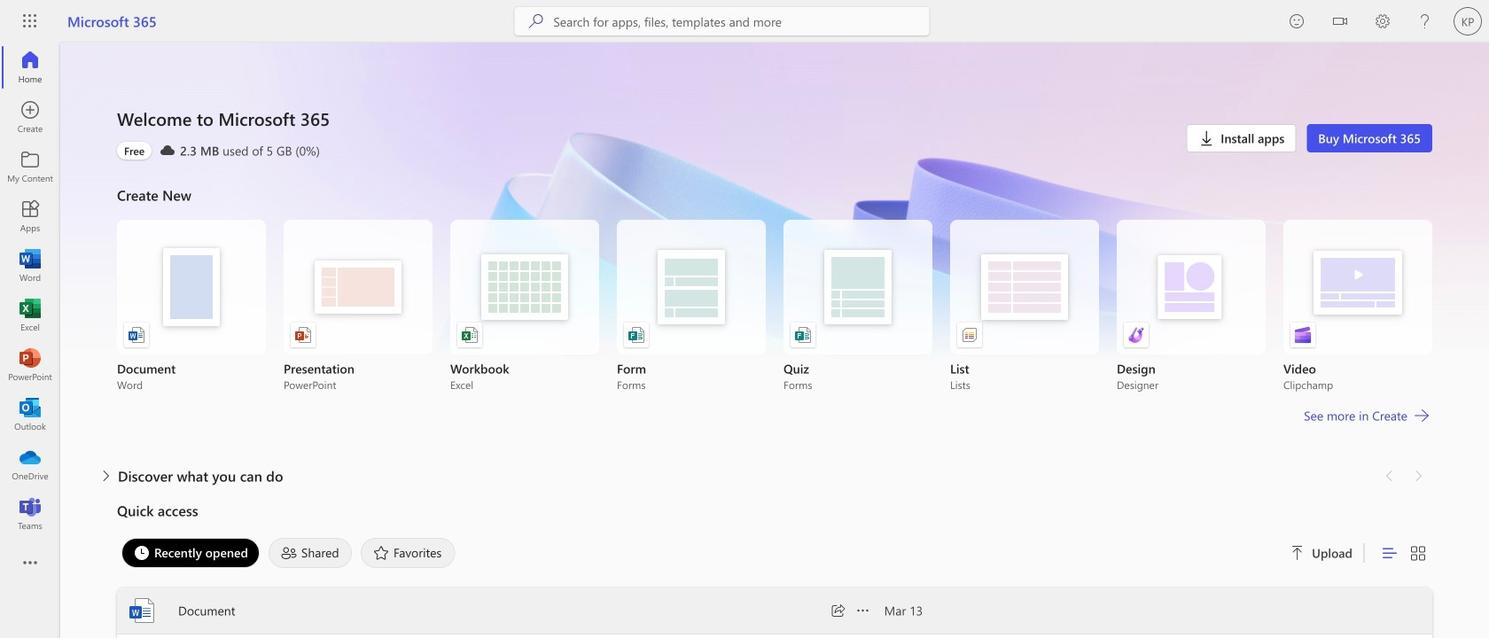 Task type: vqa. For each thing, say whether or not it's contained in the screenshot.
OneDrive
no



Task type: locate. For each thing, give the bounding box(es) containing it.
this account doesn't have a microsoft 365 subscription. click to view your benefits. tooltip
[[117, 142, 152, 160]]

home image
[[21, 59, 39, 76]]

navigation
[[0, 43, 60, 539]]

create new element
[[117, 181, 1433, 462]]

tab
[[117, 538, 264, 568], [264, 538, 356, 568], [356, 538, 460, 568]]

word image
[[21, 257, 39, 275], [128, 597, 156, 625]]

word image down recently opened element
[[128, 597, 156, 625]]

lists list image
[[961, 326, 979, 344]]

name document cell
[[117, 597, 884, 625]]

teams image
[[21, 505, 39, 523]]

Search box. Suggestions appear as you type. search field
[[554, 7, 929, 35]]

0 vertical spatial word image
[[21, 257, 39, 275]]

designer design image
[[1128, 326, 1145, 344]]

excel image
[[21, 307, 39, 324]]

forms survey image
[[628, 326, 645, 344]]

row group
[[117, 635, 1433, 638]]

1 tab from the left
[[117, 538, 264, 568]]

None search field
[[515, 7, 929, 35]]

list
[[117, 220, 1433, 392]]

application
[[0, 43, 1489, 638]]

0 horizontal spatial word image
[[21, 257, 39, 275]]

1 vertical spatial word image
[[128, 597, 156, 625]]

create image
[[21, 108, 39, 126]]

banner
[[0, 0, 1489, 46]]

tab list
[[117, 534, 1270, 573]]

2 tab from the left
[[264, 538, 356, 568]]

word image up "excel" icon on the left
[[21, 257, 39, 275]]

onedrive image
[[21, 456, 39, 473]]



Task type: describe. For each thing, give the bounding box(es) containing it.
my content image
[[21, 158, 39, 176]]

new quiz image
[[794, 326, 812, 344]]

3 tab from the left
[[356, 538, 460, 568]]

kp image
[[1454, 7, 1482, 35]]

clipchamp video image
[[1294, 326, 1312, 344]]

designer design image
[[1128, 326, 1145, 344]]

recently opened element
[[121, 538, 260, 568]]

powerpoint presentation image
[[294, 326, 312, 344]]

favorites element
[[361, 538, 455, 568]]

shared element
[[269, 538, 352, 568]]

outlook image
[[21, 406, 39, 424]]

view more apps image
[[21, 555, 39, 573]]

apps image
[[21, 207, 39, 225]]

excel workbook image
[[461, 326, 479, 344]]

powerpoint image
[[21, 356, 39, 374]]

word document image
[[128, 326, 145, 344]]

1 horizontal spatial word image
[[128, 597, 156, 625]]



